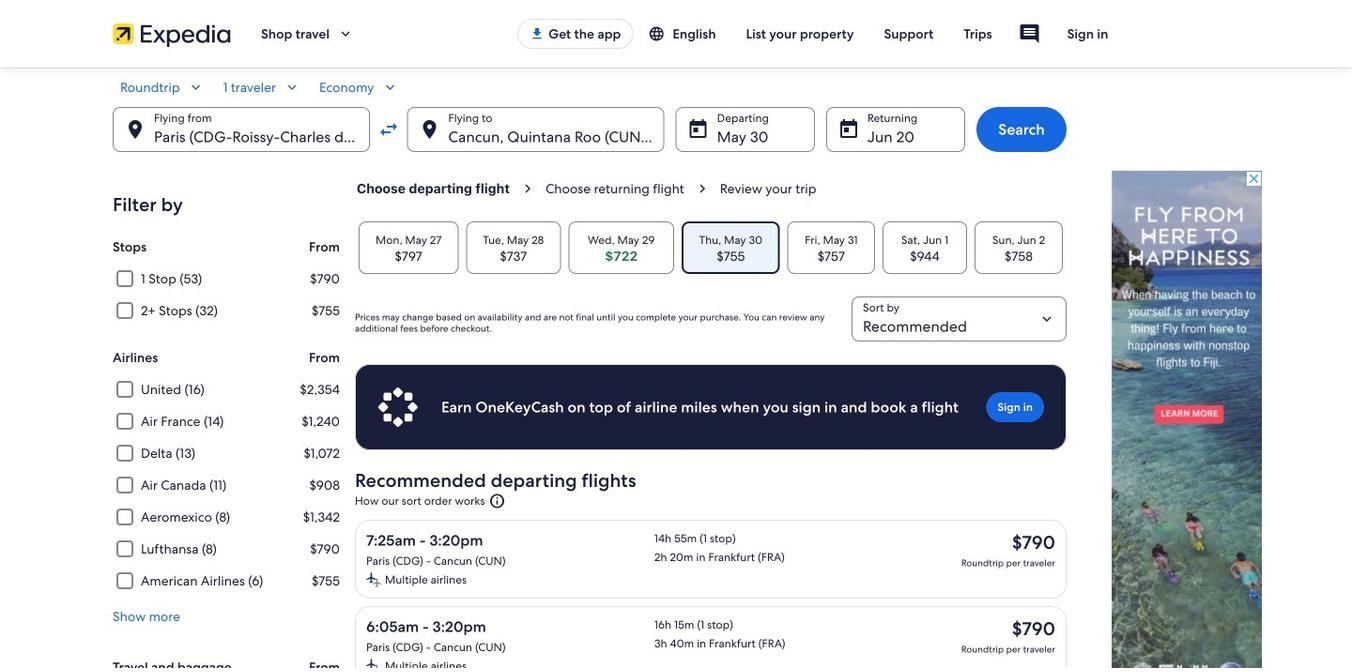 Task type: locate. For each thing, give the bounding box(es) containing it.
None search field
[[113, 79, 1067, 152]]

small image down expedia logo
[[188, 79, 204, 96]]

1 horizontal spatial small image
[[649, 25, 673, 42]]

swap origin and destination image
[[377, 118, 400, 141]]

0 horizontal spatial small image
[[284, 79, 301, 96]]

list
[[355, 466, 1067, 669]]

tab list
[[355, 222, 1067, 274]]

expedia logo image
[[113, 21, 231, 47]]

1 horizontal spatial small image
[[382, 79, 399, 96]]

small image
[[188, 79, 204, 96], [382, 79, 399, 96]]

small image
[[649, 25, 673, 42], [284, 79, 301, 96]]

download the app button image
[[530, 26, 545, 41]]

0 horizontal spatial small image
[[188, 79, 204, 96]]

step 2 of 3. choose returning flight, choose returning flight element
[[544, 180, 718, 199]]

communication center icon image
[[1019, 23, 1041, 45]]

small image up swap origin and destination image
[[382, 79, 399, 96]]

theme default image
[[489, 493, 506, 510]]

1 small image from the left
[[188, 79, 204, 96]]



Task type: describe. For each thing, give the bounding box(es) containing it.
2 small image from the left
[[382, 79, 399, 96]]

1 vertical spatial small image
[[284, 79, 301, 96]]

step 1 of 3. choose departing flight. current page, choose departing flight element
[[355, 180, 544, 199]]

trailing image
[[337, 25, 354, 42]]

0 vertical spatial small image
[[649, 25, 673, 42]]



Task type: vqa. For each thing, say whether or not it's contained in the screenshot.
the small icon
yes



